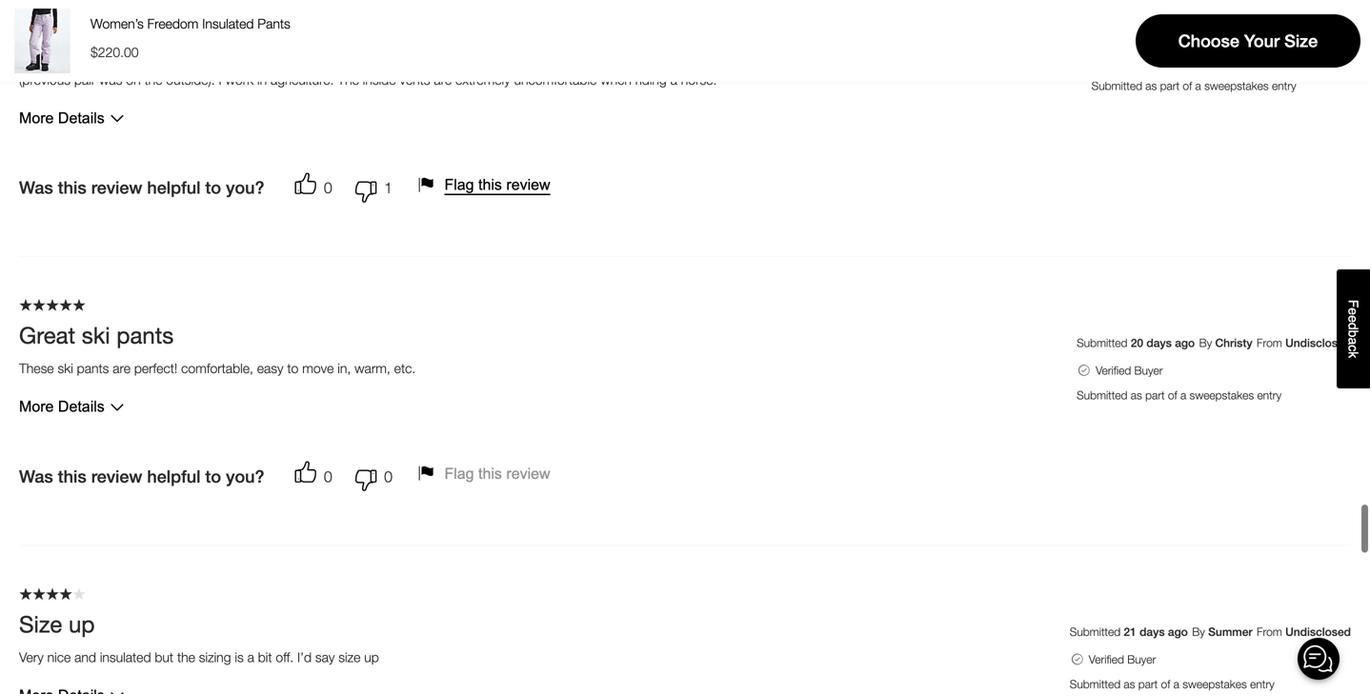 Task type: describe. For each thing, give the bounding box(es) containing it.
choose your size button
[[1136, 14, 1361, 68]]

a down 'choose'
[[1196, 79, 1202, 92]]

but
[[155, 650, 174, 666]]

tue
[[777, 51, 795, 67]]

submitted as part of a sweepstakes entry for the
[[1092, 79, 1297, 92]]

in,
[[338, 361, 351, 377]]

your
[[1245, 31, 1280, 51]]

1 vertical spatial to
[[287, 361, 299, 377]]

really
[[261, 51, 290, 67]]

undisclosed for the
[[1286, 27, 1352, 40]]

i left really
[[254, 51, 257, 67]]

i ordered the tall, and the length is great. i really appreciate that longer lengths are offered.  i do not like that the leg vents are now on tue inside of the leg (previous pair was on the outside). i work in agriculture. the inside vents are extremely uncomfortable when riding a horse.
[[19, 51, 888, 88]]

offered.
[[489, 51, 533, 67]]

days for the
[[1162, 27, 1187, 40]]

great.
[[218, 51, 250, 67]]

verified for size up
[[1089, 653, 1125, 667]]

a left bit
[[247, 650, 254, 666]]

off.
[[276, 650, 294, 666]]

work
[[225, 72, 254, 88]]

0 vertical spatial vents
[[674, 51, 705, 67]]

submitted 21 days ago by summer from undisclosed
[[1070, 626, 1352, 639]]

f
[[1346, 300, 1362, 308]]

sizing
[[199, 650, 231, 666]]

0 horizontal spatial size
[[19, 611, 62, 638]]

tall,
[[96, 51, 115, 67]]

extremely
[[456, 72, 510, 88]]

size up
[[19, 611, 95, 638]]

appreciate
[[293, 51, 354, 67]]

2 more details button from the top
[[19, 395, 129, 420]]

2 vertical spatial entry
[[1251, 678, 1275, 691]]

of for size up
[[1161, 678, 1171, 691]]

women's
[[91, 16, 144, 31]]

$220.00
[[91, 44, 139, 60]]

from for pants
[[1257, 337, 1283, 350]]

pants
[[258, 16, 290, 31]]

0 for 1
[[324, 179, 332, 197]]

1 vertical spatial on
[[126, 72, 141, 88]]

a down submitted 20 days ago by christy from undisclosed
[[1181, 389, 1187, 402]]

3 from from the top
[[1257, 626, 1283, 639]]

very nice and insulated but the sizing is a bit off. i'd say size up
[[19, 650, 379, 666]]

was
[[99, 72, 122, 88]]

0 vertical spatial verified buyer
[[1111, 54, 1178, 68]]

part for the
[[1161, 79, 1180, 92]]

0 vertical spatial up
[[69, 611, 95, 638]]

1
[[384, 179, 393, 197]]

the right tue
[[850, 51, 868, 67]]

helpful for 0
[[147, 467, 201, 487]]

are up "extremely"
[[468, 51, 486, 67]]

now
[[730, 51, 755, 67]]

undisclosed for pants
[[1286, 337, 1352, 350]]

freedom
[[147, 16, 199, 31]]

lengths
[[423, 51, 464, 67]]

submitted 20 days ago by kelli from undisclosed
[[1092, 27, 1352, 40]]

ordered
[[26, 51, 70, 67]]

1 details from the top
[[58, 110, 105, 127]]

the left outside).
[[144, 72, 162, 88]]

when
[[601, 72, 632, 88]]

2 more from the top
[[19, 399, 54, 416]]

(previous
[[19, 72, 70, 88]]

submitted as part of a sweepstakes entry for pants
[[1077, 389, 1282, 402]]

in
[[257, 72, 267, 88]]

these ski pants are perfect! comfortable, easy to move in, warm, etc.
[[19, 361, 416, 377]]

the left length at the left
[[144, 51, 162, 67]]

verified buyer for size up
[[1089, 653, 1156, 667]]

flag for 0
[[445, 465, 474, 483]]

entry for the
[[1272, 79, 1297, 92]]

part for pants
[[1146, 389, 1165, 402]]

like
[[584, 51, 602, 67]]

ago for pants
[[1175, 337, 1195, 350]]

length!
[[77, 12, 154, 39]]

2 vertical spatial part
[[1139, 678, 1158, 691]]

horse.
[[681, 72, 717, 88]]

verified buyer for great ski pants
[[1096, 364, 1163, 378]]

to for 0
[[205, 467, 221, 487]]

size
[[339, 650, 361, 666]]

f e e d b a c k
[[1346, 300, 1362, 359]]

the right but on the bottom
[[177, 650, 195, 666]]

by for the
[[1214, 27, 1227, 40]]

0 horizontal spatial vents
[[400, 72, 430, 88]]

ski for great
[[82, 322, 110, 349]]

https://images.thenorthface.com/is/image/thenorthface/nf0a5acy_pmi_hero?$color swatch$ image
[[10, 9, 74, 73]]

buyer for size up
[[1128, 653, 1156, 667]]

0 vertical spatial on
[[758, 51, 773, 67]]

warm,
[[355, 361, 391, 377]]

nice
[[47, 650, 71, 666]]

and inside i ordered the tall, and the length is great. i really appreciate that longer lengths are offered.  i do not like that the leg vents are now on tue inside of the leg (previous pair was on the outside). i work in agriculture. the inside vents are extremely uncomfortable when riding a horse.
[[119, 51, 141, 67]]

was for 0
[[19, 467, 53, 487]]

length
[[166, 51, 201, 67]]

size inside button
[[1285, 31, 1318, 51]]

a inside "button"
[[1346, 338, 1362, 345]]

pants for these ski pants are perfect! comfortable, easy to move in, warm, etc.
[[77, 361, 109, 377]]

2 vertical spatial sweepstakes
[[1183, 678, 1247, 691]]

flag this review button for 0
[[416, 463, 558, 485]]

insulated
[[100, 650, 151, 666]]

the
[[338, 72, 359, 88]]

0 horizontal spatial and
[[74, 650, 96, 666]]

verified for great ski pants
[[1096, 364, 1132, 378]]

choose your size
[[1179, 31, 1318, 51]]

20 for great ski pants
[[1131, 337, 1144, 350]]

bit
[[258, 650, 272, 666]]

1 horizontal spatial inside
[[798, 51, 831, 67]]



Task type: vqa. For each thing, say whether or not it's contained in the screenshot.
"Women's" at the left
no



Task type: locate. For each thing, give the bounding box(es) containing it.
size right your
[[1285, 31, 1318, 51]]

vents up horse.
[[674, 51, 705, 67]]

verified buyer down 21
[[1089, 653, 1156, 667]]

is
[[205, 51, 214, 67], [235, 650, 244, 666]]

entry down your
[[1272, 79, 1297, 92]]

on left tue
[[758, 51, 773, 67]]

great ski pants
[[19, 322, 174, 349]]

2 more details from the top
[[19, 399, 105, 416]]

sweepstakes down 'submitted 21 days ago by summer from undisclosed'
[[1183, 678, 1247, 691]]

inside down longer
[[363, 72, 396, 88]]

verified
[[1111, 54, 1146, 68], [1096, 364, 1132, 378], [1089, 653, 1125, 667]]

ago left 'christy'
[[1175, 337, 1195, 350]]

is right sizing
[[235, 650, 244, 666]]

up up nice
[[69, 611, 95, 638]]

1 vertical spatial and
[[74, 650, 96, 666]]

1 vertical spatial days
[[1147, 337, 1172, 350]]

0 horizontal spatial on
[[126, 72, 141, 88]]

up
[[69, 611, 95, 638], [364, 650, 379, 666]]

pants up perfect!
[[117, 322, 174, 349]]

2 vertical spatial verified
[[1089, 653, 1125, 667]]

0 vertical spatial helpful
[[147, 178, 201, 198]]

0 vertical spatial flag this review button
[[416, 174, 558, 196]]

more down 'these'
[[19, 399, 54, 416]]

0 vertical spatial from
[[1257, 27, 1283, 40]]

a down 'submitted 21 days ago by summer from undisclosed'
[[1174, 678, 1180, 691]]

1 vertical spatial size
[[19, 611, 62, 638]]

was this review helpful to you? for 1
[[19, 178, 264, 198]]

i left do
[[536, 51, 539, 67]]

by left 'christy'
[[1200, 337, 1213, 350]]

inside
[[798, 51, 831, 67], [363, 72, 396, 88]]

agriculture.
[[271, 72, 334, 88]]

1 leg from the left
[[654, 51, 670, 67]]

1 was this review helpful to you? from the top
[[19, 178, 264, 198]]

ago right 21
[[1168, 626, 1188, 639]]

submitted as part of a sweepstakes entry down submitted 20 days ago by christy from undisclosed
[[1077, 389, 1282, 402]]

2 details from the top
[[58, 399, 105, 416]]

1 vertical spatial was this review helpful to you?
[[19, 467, 264, 487]]

0 vertical spatial verified
[[1111, 54, 1146, 68]]

insulated
[[202, 16, 254, 31]]

0 button for 0
[[295, 458, 340, 496]]

by for pants
[[1200, 337, 1213, 350]]

as
[[1146, 79, 1157, 92], [1131, 389, 1143, 402], [1124, 678, 1136, 691]]

2 vertical spatial as
[[1124, 678, 1136, 691]]

0 horizontal spatial up
[[69, 611, 95, 638]]

sweepstakes down submitted 20 days ago by christy from undisclosed
[[1190, 389, 1254, 402]]

20 for i ordered the tall, and the length is great. i really appreciate that longer lengths are offered.  i do not like that the leg vents are now on tue inside of the leg (previous pair was on the outside). i work in agriculture. the inside vents are extremely uncomfortable when riding a horse.
[[1146, 27, 1159, 40]]

1 horizontal spatial 20
[[1146, 27, 1159, 40]]

2 flag this review button from the top
[[416, 463, 558, 485]]

is left great.
[[205, 51, 214, 67]]

e up d at top right
[[1346, 308, 1362, 316]]

on right was
[[126, 72, 141, 88]]

2 vertical spatial ago
[[1168, 626, 1188, 639]]

0 horizontal spatial pants
[[77, 361, 109, 377]]

0 horizontal spatial is
[[205, 51, 214, 67]]

1 vertical spatial entry
[[1258, 389, 1282, 402]]

summer
[[1209, 626, 1253, 639]]

1 vertical spatial from
[[1257, 337, 1283, 350]]

0 vertical spatial undisclosed
[[1286, 27, 1352, 40]]

flag this review for 0
[[445, 465, 551, 483]]

0 button for 1
[[295, 169, 340, 207]]

is for a
[[235, 650, 244, 666]]

💕
[[160, 12, 183, 39]]

from right 'summer'
[[1257, 626, 1283, 639]]

1 vertical spatial undisclosed
[[1286, 337, 1352, 350]]

2 vertical spatial buyer
[[1128, 653, 1156, 667]]

christy
[[1216, 337, 1253, 350]]

riding
[[636, 72, 667, 88]]

0 vertical spatial pants
[[117, 322, 174, 349]]

2 was from the top
[[19, 467, 53, 487]]

buyer down submitted 20 days ago by kelli from undisclosed
[[1150, 54, 1178, 68]]

2 leg from the left
[[871, 51, 888, 67]]

a
[[671, 72, 678, 88], [1196, 79, 1202, 92], [1346, 338, 1362, 345], [1181, 389, 1187, 402], [247, 650, 254, 666], [1174, 678, 1180, 691]]

submitted 20 days ago by christy from undisclosed
[[1077, 337, 1352, 350]]

2 that from the left
[[606, 51, 628, 67]]

buyer for great ski pants
[[1135, 364, 1163, 378]]

0 vertical spatial more details button
[[19, 106, 129, 131]]

1 you? from the top
[[226, 178, 264, 198]]

more details button down pair
[[19, 106, 129, 131]]

2 was this review helpful to you? from the top
[[19, 467, 264, 487]]

1 horizontal spatial that
[[606, 51, 628, 67]]

on
[[758, 51, 773, 67], [126, 72, 141, 88]]

the up pair
[[74, 51, 92, 67]]

details
[[58, 110, 105, 127], [58, 399, 105, 416]]

1 more details button from the top
[[19, 106, 129, 131]]

details down pair
[[58, 110, 105, 127]]

f e e d b a c k button
[[1337, 270, 1371, 389]]

of down 'choose'
[[1183, 79, 1193, 92]]

as for the
[[1146, 79, 1157, 92]]

d
[[1346, 323, 1362, 330]]

buyer
[[1150, 54, 1178, 68], [1135, 364, 1163, 378], [1128, 653, 1156, 667]]

0 vertical spatial by
[[1214, 27, 1227, 40]]

flag
[[445, 176, 474, 194], [445, 465, 474, 483]]

submitted as part of a sweepstakes entry down 'choose'
[[1092, 79, 1297, 92]]

1 vertical spatial vents
[[400, 72, 430, 88]]

inside right tue
[[798, 51, 831, 67]]

1 vertical spatial part
[[1146, 389, 1165, 402]]

leg up 'riding'
[[654, 51, 670, 67]]

1 more details from the top
[[19, 110, 105, 127]]

pants
[[117, 322, 174, 349], [77, 361, 109, 377]]

entry down 'summer'
[[1251, 678, 1275, 691]]

more details
[[19, 110, 105, 127], [19, 399, 105, 416]]

ski right 'these'
[[58, 361, 73, 377]]

of down submitted 20 days ago by christy from undisclosed
[[1168, 389, 1178, 402]]

and right nice
[[74, 650, 96, 666]]

ski
[[82, 322, 110, 349], [58, 361, 73, 377]]

2 flag from the top
[[445, 465, 474, 483]]

i left work
[[219, 72, 222, 88]]

0 vertical spatial size
[[1285, 31, 1318, 51]]

2 vertical spatial submitted as part of a sweepstakes entry
[[1070, 678, 1275, 691]]

size
[[1285, 31, 1318, 51], [19, 611, 62, 638]]

1 vertical spatial 20
[[1131, 337, 1144, 350]]

of right tue
[[835, 51, 846, 67]]

0 vertical spatial was this review helpful to you?
[[19, 178, 264, 198]]

leg right tue
[[871, 51, 888, 67]]

1 vertical spatial pants
[[77, 361, 109, 377]]

size up very
[[19, 611, 62, 638]]

verified buyer down submitted 20 days ago by christy from undisclosed
[[1096, 364, 1163, 378]]

1 vertical spatial inside
[[363, 72, 396, 88]]

from for the
[[1257, 27, 1283, 40]]

1 vertical spatial verified
[[1096, 364, 1132, 378]]

days right 21
[[1140, 626, 1165, 639]]

1 more from the top
[[19, 110, 54, 127]]

2 flag this review from the top
[[445, 465, 551, 483]]

20
[[1146, 27, 1159, 40], [1131, 337, 1144, 350]]

to for 1
[[205, 178, 221, 198]]

sweepstakes for the
[[1205, 79, 1269, 92]]

the up 'riding'
[[632, 51, 650, 67]]

0 button
[[295, 169, 340, 207], [295, 458, 340, 496], [340, 458, 400, 496]]

long length! 💕
[[19, 12, 183, 39]]

not
[[562, 51, 580, 67]]

to
[[205, 178, 221, 198], [287, 361, 299, 377], [205, 467, 221, 487]]

part down 'submitted 21 days ago by summer from undisclosed'
[[1139, 678, 1158, 691]]

0 horizontal spatial 20
[[1131, 337, 1144, 350]]

move
[[302, 361, 334, 377]]

a right 'riding'
[[671, 72, 678, 88]]

0 vertical spatial inside
[[798, 51, 831, 67]]

1 horizontal spatial pants
[[117, 322, 174, 349]]

of inside i ordered the tall, and the length is great. i really appreciate that longer lengths are offered.  i do not like that the leg vents are now on tue inside of the leg (previous pair was on the outside). i work in agriculture. the inside vents are extremely uncomfortable when riding a horse.
[[835, 51, 846, 67]]

up right size
[[364, 650, 379, 666]]

etc.
[[394, 361, 416, 377]]

1 vertical spatial flag this review
[[445, 465, 551, 483]]

of for i ordered the tall, and the length is great. i really appreciate that longer lengths are offered.  i do not like that the leg vents are now on tue inside of the leg (previous pair was on the outside). i work in agriculture. the inside vents are extremely uncomfortable when riding a horse.
[[1183, 79, 1193, 92]]

1 vertical spatial sweepstakes
[[1190, 389, 1254, 402]]

flag this review button for 1
[[416, 174, 558, 196]]

by left 'summer'
[[1193, 626, 1206, 639]]

c
[[1346, 345, 1362, 352]]

undisclosed right your
[[1286, 27, 1352, 40]]

was this review helpful to you?
[[19, 178, 264, 198], [19, 467, 264, 487]]

helpful
[[147, 178, 201, 198], [147, 467, 201, 487]]

0 vertical spatial sweepstakes
[[1205, 79, 1269, 92]]

1 horizontal spatial up
[[364, 650, 379, 666]]

sweepstakes down the choose your size
[[1205, 79, 1269, 92]]

longer
[[383, 51, 419, 67]]

1 from from the top
[[1257, 27, 1283, 40]]

1 vertical spatial buyer
[[1135, 364, 1163, 378]]

from
[[1257, 27, 1283, 40], [1257, 337, 1283, 350], [1257, 626, 1283, 639]]

1 horizontal spatial on
[[758, 51, 773, 67]]

helpful for 1
[[147, 178, 201, 198]]

undisclosed right 'summer'
[[1286, 626, 1352, 639]]

1 vertical spatial is
[[235, 650, 244, 666]]

1 vertical spatial as
[[1131, 389, 1143, 402]]

0 vertical spatial flag
[[445, 176, 474, 194]]

vents down longer
[[400, 72, 430, 88]]

ski right great
[[82, 322, 110, 349]]

buyer down 21
[[1128, 653, 1156, 667]]

are left perfect!
[[113, 361, 131, 377]]

vents
[[674, 51, 705, 67], [400, 72, 430, 88]]

long
[[19, 12, 71, 39]]

a up k
[[1346, 338, 1362, 345]]

more details for second more details dropdown button
[[19, 399, 105, 416]]

details down "great ski pants"
[[58, 399, 105, 416]]

undisclosed up k
[[1286, 337, 1352, 350]]

from right 'christy'
[[1257, 337, 1283, 350]]

kelli
[[1231, 27, 1253, 40]]

more details button down 'these'
[[19, 395, 129, 420]]

undisclosed
[[1286, 27, 1352, 40], [1286, 337, 1352, 350], [1286, 626, 1352, 639]]

a inside i ordered the tall, and the length is great. i really appreciate that longer lengths are offered.  i do not like that the leg vents are now on tue inside of the leg (previous pair was on the outside). i work in agriculture. the inside vents are extremely uncomfortable when riding a horse.
[[671, 72, 678, 88]]

choose
[[1179, 31, 1240, 51]]

this
[[478, 176, 502, 194], [58, 178, 86, 198], [478, 465, 502, 483], [58, 467, 86, 487]]

0 vertical spatial flag this review
[[445, 176, 551, 194]]

i'd
[[297, 650, 312, 666]]

as for pants
[[1131, 389, 1143, 402]]

k
[[1346, 352, 1362, 359]]

ago for the
[[1190, 27, 1210, 40]]

uncomfortable
[[514, 72, 597, 88]]

0 vertical spatial to
[[205, 178, 221, 198]]

and
[[119, 51, 141, 67], [74, 650, 96, 666]]

0 vertical spatial details
[[58, 110, 105, 127]]

was for 1
[[19, 178, 53, 198]]

sweepstakes for pants
[[1190, 389, 1254, 402]]

women's freedom insulated pants
[[91, 16, 290, 31]]

sweepstakes
[[1205, 79, 1269, 92], [1190, 389, 1254, 402], [1183, 678, 1247, 691]]

0 vertical spatial was
[[19, 178, 53, 198]]

that up the
[[358, 51, 379, 67]]

1 vertical spatial details
[[58, 399, 105, 416]]

are down lengths at the top of page
[[434, 72, 452, 88]]

0 horizontal spatial inside
[[363, 72, 396, 88]]

1 vertical spatial more details button
[[19, 395, 129, 420]]

ago left kelli
[[1190, 27, 1210, 40]]

flag this review for 1
[[445, 176, 551, 194]]

2 vertical spatial to
[[205, 467, 221, 487]]

2 vertical spatial days
[[1140, 626, 1165, 639]]

i left ordered
[[19, 51, 22, 67]]

0 vertical spatial ago
[[1190, 27, 1210, 40]]

1 flag from the top
[[445, 176, 474, 194]]

0 vertical spatial 20
[[1146, 27, 1159, 40]]

1 e from the top
[[1346, 308, 1362, 316]]

21
[[1124, 626, 1137, 639]]

buyer down submitted 20 days ago by christy from undisclosed
[[1135, 364, 1163, 378]]

flag for 1
[[445, 176, 474, 194]]

from right kelli
[[1257, 27, 1283, 40]]

perfect!
[[134, 361, 178, 377]]

1 that from the left
[[358, 51, 379, 67]]

more details down 'these'
[[19, 399, 105, 416]]

great
[[19, 322, 75, 349]]

1 vertical spatial up
[[364, 650, 379, 666]]

review
[[506, 176, 551, 194], [91, 178, 142, 198], [506, 465, 551, 483], [91, 467, 142, 487]]

1 horizontal spatial and
[[119, 51, 141, 67]]

1 vertical spatial ski
[[58, 361, 73, 377]]

2 vertical spatial from
[[1257, 626, 1283, 639]]

0 horizontal spatial leg
[[654, 51, 670, 67]]

outside).
[[166, 72, 215, 88]]

verified buyer
[[1111, 54, 1178, 68], [1096, 364, 1163, 378], [1089, 653, 1156, 667]]

1 vertical spatial flag this review button
[[416, 463, 558, 485]]

easy
[[257, 361, 284, 377]]

ago
[[1190, 27, 1210, 40], [1175, 337, 1195, 350], [1168, 626, 1188, 639]]

ski for these
[[58, 361, 73, 377]]

1 vertical spatial was
[[19, 467, 53, 487]]

1 horizontal spatial ski
[[82, 322, 110, 349]]

2 helpful from the top
[[147, 467, 201, 487]]

part
[[1161, 79, 1180, 92], [1146, 389, 1165, 402], [1139, 678, 1158, 691]]

the
[[74, 51, 92, 67], [144, 51, 162, 67], [632, 51, 650, 67], [850, 51, 868, 67], [144, 72, 162, 88], [177, 650, 195, 666]]

1 vertical spatial submitted as part of a sweepstakes entry
[[1077, 389, 1282, 402]]

1 horizontal spatial leg
[[871, 51, 888, 67]]

0 vertical spatial days
[[1162, 27, 1187, 40]]

more down (previous
[[19, 110, 54, 127]]

of for great ski pants
[[1168, 389, 1178, 402]]

more
[[19, 110, 54, 127], [19, 399, 54, 416]]

days for pants
[[1147, 337, 1172, 350]]

pair
[[74, 72, 95, 88]]

these
[[19, 361, 54, 377]]

1 vertical spatial more details
[[19, 399, 105, 416]]

is inside i ordered the tall, and the length is great. i really appreciate that longer lengths are offered.  i do not like that the leg vents are now on tue inside of the leg (previous pair was on the outside). i work in agriculture. the inside vents are extremely uncomfortable when riding a horse.
[[205, 51, 214, 67]]

do
[[543, 51, 558, 67]]

of down 'submitted 21 days ago by summer from undisclosed'
[[1161, 678, 1171, 691]]

more details for second more details dropdown button from the bottom of the page
[[19, 110, 105, 127]]

entry for pants
[[1258, 389, 1282, 402]]

verified buyer down submitted 20 days ago by kelli from undisclosed
[[1111, 54, 1178, 68]]

as down 21
[[1124, 678, 1136, 691]]

say
[[315, 650, 335, 666]]

0 vertical spatial buyer
[[1150, 54, 1178, 68]]

comfortable,
[[181, 361, 253, 377]]

you? for 1
[[226, 178, 264, 198]]

2 you? from the top
[[226, 467, 264, 487]]

1 was from the top
[[19, 178, 53, 198]]

1 helpful from the top
[[147, 178, 201, 198]]

0 vertical spatial more
[[19, 110, 54, 127]]

pants for great ski pants
[[117, 322, 174, 349]]

1 undisclosed from the top
[[1286, 27, 1352, 40]]

0 vertical spatial more details
[[19, 110, 105, 127]]

1 vertical spatial more
[[19, 399, 54, 416]]

0 horizontal spatial that
[[358, 51, 379, 67]]

are
[[468, 51, 486, 67], [709, 51, 726, 67], [434, 72, 452, 88], [113, 361, 131, 377]]

0 for 0
[[324, 468, 332, 486]]

0 vertical spatial and
[[119, 51, 141, 67]]

0 vertical spatial is
[[205, 51, 214, 67]]

1 horizontal spatial size
[[1285, 31, 1318, 51]]

1 button
[[340, 169, 400, 207]]

of
[[835, 51, 846, 67], [1183, 79, 1193, 92], [1168, 389, 1178, 402], [1161, 678, 1171, 691]]

as down submitted 20 days ago by christy from undisclosed
[[1131, 389, 1143, 402]]

days left 'christy'
[[1147, 337, 1172, 350]]

2 vertical spatial undisclosed
[[1286, 626, 1352, 639]]

3 undisclosed from the top
[[1286, 626, 1352, 639]]

0 vertical spatial part
[[1161, 79, 1180, 92]]

days left kelli
[[1162, 27, 1187, 40]]

and right tall,
[[119, 51, 141, 67]]

more details down (previous
[[19, 110, 105, 127]]

are left now
[[709, 51, 726, 67]]

1 horizontal spatial is
[[235, 650, 244, 666]]

2 vertical spatial by
[[1193, 626, 1206, 639]]

by left kelli
[[1214, 27, 1227, 40]]

is for great.
[[205, 51, 214, 67]]

1 vertical spatial verified buyer
[[1096, 364, 1163, 378]]

0 vertical spatial ski
[[82, 322, 110, 349]]

1 vertical spatial you?
[[226, 467, 264, 487]]

part down 'choose'
[[1161, 79, 1180, 92]]

you? for 0
[[226, 467, 264, 487]]

e up "b"
[[1346, 316, 1362, 323]]

very
[[19, 650, 44, 666]]

entry down submitted 20 days ago by christy from undisclosed
[[1258, 389, 1282, 402]]

was this review helpful to you? for 0
[[19, 467, 264, 487]]

that
[[358, 51, 379, 67], [606, 51, 628, 67]]

b
[[1346, 330, 1362, 338]]

1 flag this review button from the top
[[416, 174, 558, 196]]

1 flag this review from the top
[[445, 176, 551, 194]]

leg
[[654, 51, 670, 67], [871, 51, 888, 67]]

0 vertical spatial submitted as part of a sweepstakes entry
[[1092, 79, 1297, 92]]

0
[[324, 179, 332, 197], [324, 468, 332, 486], [384, 468, 393, 486]]

1 vertical spatial by
[[1200, 337, 1213, 350]]

1 horizontal spatial vents
[[674, 51, 705, 67]]

pants down "great ski pants"
[[77, 361, 109, 377]]

2 from from the top
[[1257, 337, 1283, 350]]

submitted as part of a sweepstakes entry down 'submitted 21 days ago by summer from undisclosed'
[[1070, 678, 1275, 691]]

as down submitted 20 days ago by kelli from undisclosed
[[1146, 79, 1157, 92]]

that up when
[[606, 51, 628, 67]]

part down submitted 20 days ago by christy from undisclosed
[[1146, 389, 1165, 402]]

e
[[1346, 308, 1362, 316], [1346, 316, 1362, 323]]

2 e from the top
[[1346, 316, 1362, 323]]

2 undisclosed from the top
[[1286, 337, 1352, 350]]



